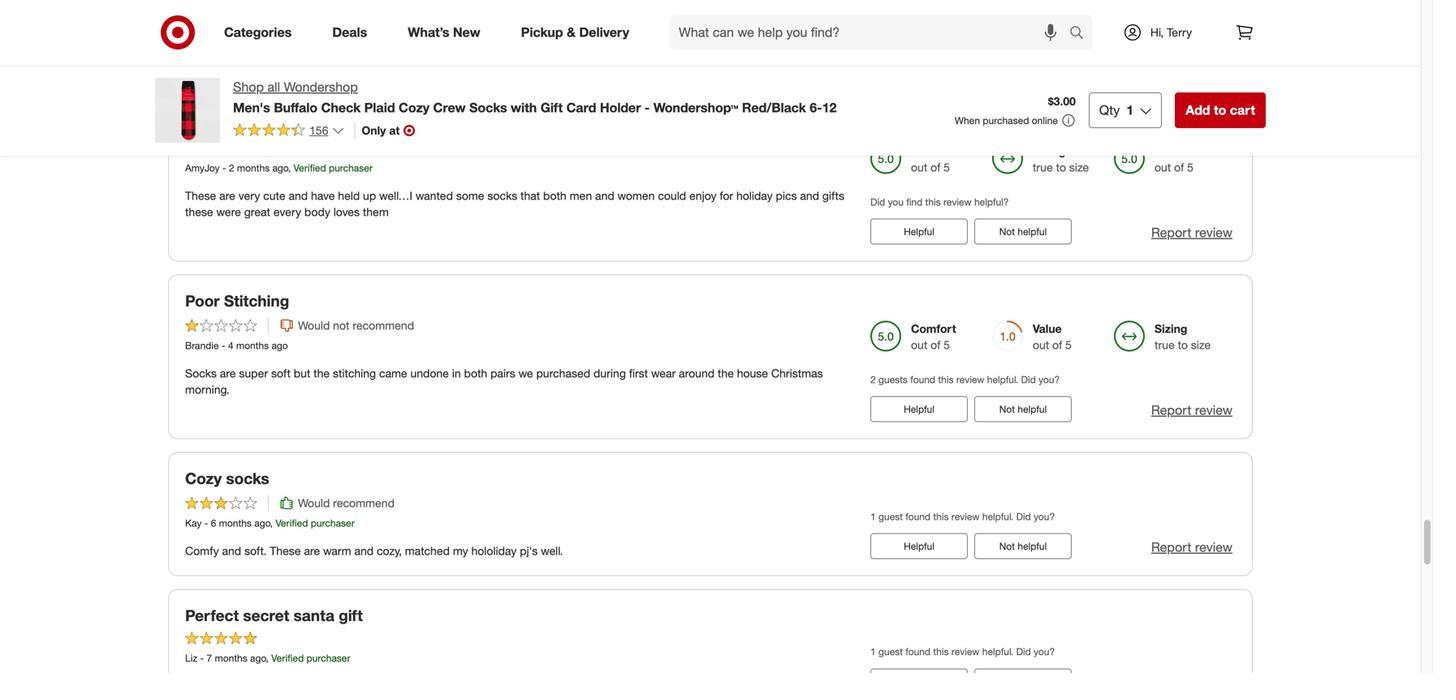 Task type: describe. For each thing, give the bounding box(es) containing it.
would for cozy socks
[[298, 496, 330, 511]]

comfort out of 5 for holiday must have
[[911, 144, 956, 175]]

replace
[[282, 10, 320, 24]]

helpful for 2 guests found this review helpful. did you?
[[1018, 404, 1047, 416]]

cozy inside shop all wondershop men's buffalo check plaid cozy crew socks with gift card holder - wondershop™ red/black 6-12
[[399, 100, 430, 116]]

0 vertical spatial size
[[1069, 160, 1089, 175]]

brandie - 4 months ago
[[185, 340, 288, 352]]

when
[[955, 114, 980, 127]]

socks inside the socks are super soft but the stitching came undone in both pairs we purchased during first wear around the house christmas morning.
[[185, 367, 217, 381]]

0 vertical spatial true
[[1033, 160, 1053, 175]]

1 not from the top
[[999, 48, 1015, 60]]

could
[[658, 189, 686, 203]]

months right 4
[[236, 340, 269, 352]]

purchased inside the socks are super soft but the stitching came undone in both pairs we purchased during first wear around the house christmas morning.
[[536, 367, 590, 381]]

poor stitching
[[185, 292, 289, 311]]

2 guests found this review helpful. did you?
[[870, 374, 1060, 386]]

what's new
[[408, 24, 480, 40]]

and left cozy,
[[354, 544, 374, 559]]

very
[[238, 189, 260, 203]]

&
[[567, 24, 576, 40]]

categories link
[[210, 15, 312, 50]]

comfort for poor stitching
[[911, 322, 956, 336]]

1 guest found this review helpful. did you? for perfect secret santa gift
[[870, 646, 1055, 659]]

matched
[[405, 544, 450, 559]]

would for poor stitching
[[298, 319, 330, 333]]

helpful. for perfect secret santa gift
[[982, 646, 1013, 659]]

not for did you find this review helpful?
[[999, 226, 1015, 238]]

helpful for 1 guest found this review helpful. did you?
[[1018, 541, 1047, 553]]

you? for cozy socks
[[1034, 511, 1055, 523]]

warm
[[323, 544, 351, 559]]

1 horizontal spatial purchased
[[983, 114, 1029, 127]]

pickup & delivery link
[[507, 15, 650, 50]]

and right pics
[[800, 189, 819, 203]]

helpful?
[[974, 196, 1009, 208]]

kay
[[185, 517, 202, 530]]

helpful button for guests
[[870, 397, 968, 423]]

1 helpful button from the top
[[870, 41, 968, 67]]

deals link
[[318, 15, 387, 50]]

, for socks
[[270, 517, 273, 530]]

not helpful button for 2 guests found this review helpful. did you?
[[974, 397, 1072, 423]]

this for 'helpful' button related to you
[[925, 196, 941, 208]]

1 for cozy socks
[[870, 511, 876, 523]]

house
[[737, 367, 768, 381]]

holiday
[[185, 114, 240, 133]]

hololiday
[[471, 544, 517, 559]]

verified for must
[[294, 162, 326, 174]]

1 horizontal spatial the
[[530, 10, 546, 24]]

What can we help you find? suggestions appear below search field
[[669, 15, 1073, 50]]

6
[[211, 517, 216, 530]]

not helpful for 2 guests found this review helpful. did you?
[[999, 404, 1047, 416]]

1 vertical spatial value
[[1033, 322, 1062, 336]]

$3.00
[[1048, 94, 1076, 109]]

recommend for cozy socks
[[333, 496, 395, 511]]

search
[[1062, 26, 1101, 42]]

first
[[629, 367, 648, 381]]

report for poor stitching
[[1151, 403, 1191, 419]]

1 horizontal spatial sizing
[[1155, 322, 1187, 336]]

these are very cute and have held up well…i wanted some socks that both men and women could enjoy for holiday pics and gifts these were great every body loves them
[[185, 189, 844, 219]]

socks are super soft but the stitching came undone in both pairs we purchased during first wear around the house christmas morning.
[[185, 367, 823, 397]]

what's
[[408, 24, 449, 40]]

only at
[[362, 123, 400, 137]]

add to cart button
[[1175, 93, 1266, 128]]

qty 1
[[1099, 102, 1134, 118]]

great inside these are very cute and have held up well…i wanted some socks that both men and women could enjoy for holiday pics and gifts these were great every body loves them
[[244, 205, 270, 219]]

at
[[389, 123, 400, 137]]

both inside these are very cute and have held up well…i wanted some socks that both men and women could enjoy for holiday pics and gifts these were great every body loves them
[[543, 189, 566, 203]]

comfort for holiday must have
[[911, 144, 956, 158]]

liz
[[185, 653, 197, 665]]

for inside these are very cute and have held up well…i wanted some socks that both men and women could enjoy for holiday pics and gifts these were great every body loves them
[[720, 189, 733, 203]]

old
[[341, 10, 357, 24]]

helpful for guest
[[904, 541, 934, 553]]

card
[[566, 100, 596, 116]]

men
[[570, 189, 592, 203]]

morning.
[[185, 383, 229, 397]]

2 they're from the left
[[420, 10, 456, 24]]

search button
[[1062, 15, 1101, 54]]

cozy socks
[[185, 470, 269, 488]]

gifts
[[822, 189, 844, 203]]

comfy
[[185, 544, 219, 559]]

wanted
[[416, 189, 453, 203]]

recommend for holiday must have
[[333, 141, 395, 155]]

when purchased online
[[955, 114, 1058, 127]]

1 vertical spatial 2
[[870, 374, 876, 386]]

1 horizontal spatial great
[[484, 10, 510, 24]]

guests
[[878, 374, 908, 386]]

4
[[228, 340, 233, 352]]

0 vertical spatial have
[[285, 114, 320, 133]]

women
[[617, 189, 655, 203]]

helpful for guests
[[904, 404, 934, 416]]

around
[[679, 367, 715, 381]]

delivery
[[579, 24, 629, 40]]

perfect
[[185, 607, 239, 626]]

but
[[294, 367, 310, 381]]

categories
[[224, 24, 292, 40]]

they're comfy and replace my old ones great. they're also great for the holidays.
[[185, 10, 593, 24]]

shop all wondershop men's buffalo check plaid cozy crew socks with gift card holder - wondershop™ red/black 6-12
[[233, 79, 837, 116]]

were
[[216, 205, 241, 219]]

did you find this review helpful?
[[870, 196, 1009, 208]]

socks inside shop all wondershop men's buffalo check plaid cozy crew socks with gift card holder - wondershop™ red/black 6-12
[[469, 100, 507, 116]]

and right men
[[595, 189, 614, 203]]

0 vertical spatial my
[[323, 10, 338, 24]]

verified for socks
[[276, 517, 308, 530]]

what's new link
[[394, 15, 501, 50]]

image of men's buffalo check plaid cozy crew socks with gift card holder - wondershop™ red/black 6-12 image
[[155, 78, 220, 143]]

0 vertical spatial 2
[[229, 162, 234, 174]]

not for 1 guest found this review helpful. did you?
[[999, 541, 1015, 553]]

3 report from the top
[[1151, 540, 1191, 556]]

wear
[[651, 367, 676, 381]]

would for holiday must have
[[298, 141, 330, 155]]

1 for perfect secret santa gift
[[870, 646, 876, 659]]

months for secret
[[215, 653, 247, 665]]

12
[[822, 100, 837, 116]]

wondershop™
[[653, 100, 738, 116]]

pickup & delivery
[[521, 24, 629, 40]]

to inside button
[[1214, 102, 1226, 118]]

this for 'helpful' button corresponding to guests
[[938, 374, 954, 386]]

not for 2 guests found this review helpful. did you?
[[999, 404, 1015, 416]]

2 horizontal spatial the
[[718, 367, 734, 381]]

1 vertical spatial value out of 5
[[1033, 322, 1072, 352]]

0 vertical spatial you?
[[1039, 374, 1060, 386]]

0 vertical spatial value out of 5
[[1155, 144, 1193, 175]]

report for holiday must have
[[1151, 225, 1191, 241]]

poor
[[185, 292, 220, 311]]

1 horizontal spatial to
[[1178, 338, 1188, 352]]

this for 'helpful' button related to guest
[[933, 511, 949, 523]]

helpful for did you find this review helpful?
[[1018, 226, 1047, 238]]

new
[[453, 24, 480, 40]]

156
[[309, 123, 328, 137]]

pairs
[[490, 367, 515, 381]]

stitching
[[224, 292, 289, 311]]

1 vertical spatial size
[[1191, 338, 1211, 352]]

pj's
[[520, 544, 538, 559]]

3 report review button from the top
[[1151, 539, 1232, 557]]

online
[[1032, 114, 1058, 127]]

terry
[[1167, 25, 1192, 39]]

1 vertical spatial recommend
[[353, 319, 414, 333]]

every
[[273, 205, 301, 219]]

soft
[[271, 367, 291, 381]]

these
[[185, 205, 213, 219]]

qty
[[1099, 102, 1120, 118]]

that
[[520, 189, 540, 203]]

great.
[[388, 10, 417, 24]]

ago for socks
[[254, 517, 270, 530]]

cute
[[263, 189, 285, 203]]

1 not helpful from the top
[[999, 48, 1047, 60]]

ago for secret
[[250, 653, 266, 665]]

report review for holiday must have
[[1151, 225, 1232, 241]]

some
[[456, 189, 484, 203]]

helpful for you
[[904, 226, 934, 238]]



Task type: vqa. For each thing, say whether or not it's contained in the screenshot.
$18.00
no



Task type: locate. For each thing, give the bounding box(es) containing it.
the up pickup
[[530, 10, 546, 24]]

2 vertical spatial would
[[298, 496, 330, 511]]

verified right 6
[[276, 517, 308, 530]]

2 report review button from the top
[[1151, 402, 1232, 420]]

2 vertical spatial you?
[[1034, 646, 1055, 659]]

report review button for poor stitching
[[1151, 402, 1232, 420]]

2 not helpful from the top
[[999, 226, 1047, 238]]

recommend down only
[[333, 141, 395, 155]]

purchaser up held at the left top of page
[[329, 162, 373, 174]]

cozy
[[399, 100, 430, 116], [185, 470, 222, 488]]

with
[[511, 100, 537, 116]]

1 vertical spatial sizing true to size
[[1155, 322, 1211, 352]]

1 they're from the left
[[185, 10, 222, 24]]

purchaser
[[329, 162, 373, 174], [311, 517, 355, 530], [307, 653, 350, 665]]

1 horizontal spatial size
[[1191, 338, 1211, 352]]

1 guest from the top
[[878, 511, 903, 523]]

both inside the socks are super soft but the stitching came undone in both pairs we purchased during first wear around the house christmas morning.
[[464, 367, 487, 381]]

2 report review from the top
[[1151, 403, 1232, 419]]

0 vertical spatial are
[[219, 189, 235, 203]]

0 vertical spatial comfort
[[911, 144, 956, 158]]

purchased
[[983, 114, 1029, 127], [536, 367, 590, 381]]

1 vertical spatial my
[[453, 544, 468, 559]]

0 vertical spatial would
[[298, 141, 330, 155]]

2 not from the top
[[999, 226, 1015, 238]]

they're left comfy
[[185, 10, 222, 24]]

socks up the kay - 6 months ago , verified purchaser
[[226, 470, 269, 488]]

undone
[[410, 367, 449, 381]]

0 horizontal spatial my
[[323, 10, 338, 24]]

2 right amyjoy
[[229, 162, 234, 174]]

purchaser for have
[[329, 162, 373, 174]]

would left not
[[298, 319, 330, 333]]

recommend up comfy and soft. these are warm and cozy, matched my hololiday pj's well.
[[333, 496, 395, 511]]

2 would from the top
[[298, 319, 330, 333]]

0 vertical spatial value
[[1155, 144, 1184, 158]]

both right that
[[543, 189, 566, 203]]

guest for cozy socks
[[878, 511, 903, 523]]

ago up soft
[[272, 340, 288, 352]]

1 vertical spatial these
[[270, 544, 301, 559]]

2 vertical spatial to
[[1178, 338, 1188, 352]]

2 vertical spatial verified
[[271, 653, 304, 665]]

kay - 6 months ago , verified purchaser
[[185, 517, 355, 530]]

are
[[219, 189, 235, 203], [220, 367, 236, 381], [304, 544, 320, 559]]

ago for must
[[272, 162, 288, 174]]

find
[[906, 196, 923, 208]]

2 vertical spatial are
[[304, 544, 320, 559]]

1 horizontal spatial 2
[[870, 374, 876, 386]]

comfort out of 5 for poor stitching
[[911, 322, 956, 352]]

found for cozy socks
[[906, 511, 930, 523]]

all
[[267, 79, 280, 95]]

comfort up the 2 guests found this review helpful. did you?
[[911, 322, 956, 336]]

2 horizontal spatial ,
[[288, 162, 291, 174]]

2 horizontal spatial to
[[1214, 102, 1226, 118]]

helpful. for cozy socks
[[982, 511, 1013, 523]]

1 helpful from the top
[[1018, 48, 1047, 60]]

1 1 guest found this review helpful. did you? from the top
[[870, 511, 1055, 523]]

and up categories
[[260, 10, 279, 24]]

christmas
[[771, 367, 823, 381]]

plaid
[[364, 100, 395, 116]]

0 vertical spatial recommend
[[333, 141, 395, 155]]

1 report review from the top
[[1151, 225, 1232, 241]]

1 vertical spatial ,
[[270, 517, 273, 530]]

up
[[363, 189, 376, 203]]

- right holder
[[644, 100, 650, 116]]

2 guest from the top
[[878, 646, 903, 659]]

7
[[207, 653, 212, 665]]

0 vertical spatial both
[[543, 189, 566, 203]]

amyjoy - 2 months ago , verified purchaser
[[185, 162, 373, 174]]

0 horizontal spatial both
[[464, 367, 487, 381]]

4 not helpful button from the top
[[974, 534, 1072, 560]]

check
[[321, 100, 361, 116]]

1 vertical spatial are
[[220, 367, 236, 381]]

comfort out of 5 up the 2 guests found this review helpful. did you?
[[911, 322, 956, 352]]

ago down secret at the bottom left
[[250, 653, 266, 665]]

report review for poor stitching
[[1151, 403, 1232, 419]]

not
[[999, 48, 1015, 60], [999, 226, 1015, 238], [999, 404, 1015, 416], [999, 541, 1015, 553]]

hi,
[[1150, 25, 1164, 39]]

cozy up kay
[[185, 470, 222, 488]]

not helpful button for 1 guest found this review helpful. did you?
[[974, 534, 1072, 560]]

1 report review button from the top
[[1151, 224, 1232, 242]]

hi, terry
[[1150, 25, 1192, 39]]

0 horizontal spatial value
[[1033, 322, 1062, 336]]

purchased right when
[[983, 114, 1029, 127]]

are left the super
[[220, 367, 236, 381]]

- right amyjoy
[[222, 162, 226, 174]]

ago
[[272, 162, 288, 174], [272, 340, 288, 352], [254, 517, 270, 530], [250, 653, 266, 665]]

are for holiday
[[219, 189, 235, 203]]

3 not helpful from the top
[[999, 404, 1047, 416]]

1 report from the top
[[1151, 225, 1191, 241]]

6-
[[810, 100, 822, 116]]

are inside these are very cute and have held up well…i wanted some socks that both men and women could enjoy for holiday pics and gifts these were great every body loves them
[[219, 189, 235, 203]]

1 horizontal spatial cozy
[[399, 100, 430, 116]]

1 horizontal spatial they're
[[420, 10, 456, 24]]

also
[[460, 10, 480, 24]]

are left warm
[[304, 544, 320, 559]]

the left house at the bottom
[[718, 367, 734, 381]]

purchaser up warm
[[311, 517, 355, 530]]

3 helpful from the top
[[1018, 404, 1047, 416]]

- left 6
[[204, 517, 208, 530]]

5
[[944, 160, 950, 175], [1187, 160, 1193, 175], [944, 338, 950, 352], [1065, 338, 1072, 352]]

2 left guests
[[870, 374, 876, 386]]

0 horizontal spatial true
[[1033, 160, 1053, 175]]

out
[[911, 160, 927, 175], [1155, 160, 1171, 175], [911, 338, 927, 352], [1033, 338, 1049, 352]]

0 vertical spatial guest
[[878, 511, 903, 523]]

not helpful button for did you find this review helpful?
[[974, 219, 1072, 245]]

would recommend for holiday must have
[[298, 141, 395, 155]]

gift
[[541, 100, 563, 116]]

2 vertical spatial report
[[1151, 540, 1191, 556]]

would recommend up warm
[[298, 496, 395, 511]]

, for secret
[[266, 653, 269, 665]]

0 vertical spatial socks
[[487, 189, 517, 203]]

, down secret at the bottom left
[[266, 653, 269, 665]]

0 vertical spatial great
[[484, 10, 510, 24]]

size
[[1069, 160, 1089, 175], [1191, 338, 1211, 352]]

would recommend down 156 at left
[[298, 141, 395, 155]]

1 vertical spatial for
[[720, 189, 733, 203]]

of
[[931, 160, 940, 175], [1174, 160, 1184, 175], [931, 338, 940, 352], [1052, 338, 1062, 352]]

the
[[530, 10, 546, 24], [314, 367, 330, 381], [718, 367, 734, 381]]

0 vertical spatial to
[[1214, 102, 1226, 118]]

months up very
[[237, 162, 270, 174]]

0 vertical spatial found
[[910, 374, 935, 386]]

secret
[[243, 607, 289, 626]]

liz - 7 months ago , verified purchaser
[[185, 653, 350, 665]]

ago up soft.
[[254, 517, 270, 530]]

1 vertical spatial purchaser
[[311, 517, 355, 530]]

soft.
[[244, 544, 267, 559]]

4 helpful from the top
[[904, 541, 934, 553]]

0 horizontal spatial the
[[314, 367, 330, 381]]

would down 156 at left
[[298, 141, 330, 155]]

3 helpful button from the top
[[870, 397, 968, 423]]

0 horizontal spatial socks
[[185, 367, 217, 381]]

0 vertical spatial purchased
[[983, 114, 1029, 127]]

2 comfort out of 5 from the top
[[911, 322, 956, 352]]

1 vertical spatial socks
[[226, 470, 269, 488]]

1 vertical spatial you?
[[1034, 511, 1055, 523]]

and up every
[[289, 189, 308, 203]]

are for poor
[[220, 367, 236, 381]]

add to cart
[[1186, 102, 1255, 118]]

helpful button for you
[[870, 219, 968, 245]]

value
[[1155, 144, 1184, 158], [1033, 322, 1062, 336]]

, for must
[[288, 162, 291, 174]]

1 vertical spatial great
[[244, 205, 270, 219]]

0 horizontal spatial socks
[[226, 470, 269, 488]]

2 vertical spatial found
[[906, 646, 930, 659]]

- for perfect secret santa gift
[[200, 653, 204, 665]]

to
[[1214, 102, 1226, 118], [1056, 160, 1066, 175], [1178, 338, 1188, 352]]

enjoy
[[689, 189, 716, 203]]

these up these
[[185, 189, 216, 203]]

my left old
[[323, 10, 338, 24]]

2 helpful from the top
[[1018, 226, 1047, 238]]

holidays.
[[549, 10, 593, 24]]

ago up cute
[[272, 162, 288, 174]]

would up the kay - 6 months ago , verified purchaser
[[298, 496, 330, 511]]

report review button for holiday must have
[[1151, 224, 1232, 242]]

months right 7
[[215, 653, 247, 665]]

2 vertical spatial 1
[[870, 646, 876, 659]]

report review button
[[1151, 224, 1232, 242], [1151, 402, 1232, 420], [1151, 539, 1232, 557]]

2 helpful button from the top
[[870, 219, 968, 245]]

0 vertical spatial helpful.
[[987, 374, 1018, 386]]

helpful button
[[870, 41, 968, 67], [870, 219, 968, 245], [870, 397, 968, 423], [870, 534, 968, 560]]

4 helpful button from the top
[[870, 534, 968, 560]]

found for perfect secret santa gift
[[906, 646, 930, 659]]

0 vertical spatial these
[[185, 189, 216, 203]]

cozy up the at
[[399, 100, 430, 116]]

purchaser down santa
[[307, 653, 350, 665]]

1 vertical spatial cozy
[[185, 470, 222, 488]]

0 vertical spatial comfort out of 5
[[911, 144, 956, 175]]

this
[[925, 196, 941, 208], [938, 374, 954, 386], [933, 511, 949, 523], [933, 646, 949, 659]]

- for holiday must have
[[222, 162, 226, 174]]

socks left with at the left of page
[[469, 100, 507, 116]]

not helpful for did you find this review helpful?
[[999, 226, 1047, 238]]

have inside these are very cute and have held up well…i wanted some socks that both men and women could enjoy for holiday pics and gifts these were great every body loves them
[[311, 189, 335, 203]]

2 report from the top
[[1151, 403, 1191, 419]]

, right 6
[[270, 517, 273, 530]]

great down very
[[244, 205, 270, 219]]

well.
[[541, 544, 563, 559]]

1 would from the top
[[298, 141, 330, 155]]

months right 6
[[219, 517, 252, 530]]

have up body
[[311, 189, 335, 203]]

stitching
[[333, 367, 376, 381]]

1 comfort out of 5 from the top
[[911, 144, 956, 175]]

must
[[244, 114, 281, 133]]

these inside these are very cute and have held up well…i wanted some socks that both men and women could enjoy for holiday pics and gifts these were great every body loves them
[[185, 189, 216, 203]]

holiday
[[736, 189, 773, 203]]

0 vertical spatial 1
[[1126, 102, 1134, 118]]

in
[[452, 367, 461, 381]]

loves
[[333, 205, 360, 219]]

1 horizontal spatial true
[[1155, 338, 1175, 352]]

guest for perfect secret santa gift
[[878, 646, 903, 659]]

would not recommend
[[298, 319, 414, 333]]

1 vertical spatial 1 guest found this review helpful. did you?
[[870, 646, 1055, 659]]

would recommend for cozy socks
[[298, 496, 395, 511]]

my right matched
[[453, 544, 468, 559]]

2 vertical spatial ,
[[266, 653, 269, 665]]

are up the were
[[219, 189, 235, 203]]

comfort out of 5 up did you find this review helpful?
[[911, 144, 956, 175]]

add
[[1186, 102, 1210, 118]]

and left soft.
[[222, 544, 241, 559]]

0 vertical spatial purchaser
[[329, 162, 373, 174]]

0 horizontal spatial sizing true to size
[[1033, 144, 1089, 175]]

- inside shop all wondershop men's buffalo check plaid cozy crew socks with gift card holder - wondershop™ red/black 6-12
[[644, 100, 650, 116]]

verified down perfect secret santa gift
[[271, 653, 304, 665]]

0 vertical spatial would recommend
[[298, 141, 395, 155]]

they're up what's new
[[420, 10, 456, 24]]

pics
[[776, 189, 797, 203]]

1 vertical spatial purchased
[[536, 367, 590, 381]]

0 vertical spatial 1 guest found this review helpful. did you?
[[870, 511, 1055, 523]]

cart
[[1230, 102, 1255, 118]]

1 would recommend from the top
[[298, 141, 395, 155]]

2 vertical spatial recommend
[[333, 496, 395, 511]]

recommend right not
[[353, 319, 414, 333]]

3 not from the top
[[999, 404, 1015, 416]]

these right soft.
[[270, 544, 301, 559]]

comfy and soft. these are warm and cozy, matched my hololiday pj's well.
[[185, 544, 563, 559]]

0 horizontal spatial cozy
[[185, 470, 222, 488]]

3 not helpful button from the top
[[974, 397, 1072, 423]]

-
[[644, 100, 650, 116], [222, 162, 226, 174], [222, 340, 225, 352], [204, 517, 208, 530], [200, 653, 204, 665]]

these
[[185, 189, 216, 203], [270, 544, 301, 559]]

1 comfort from the top
[[911, 144, 956, 158]]

1 vertical spatial helpful.
[[982, 511, 1013, 523]]

0 horizontal spatial value out of 5
[[1033, 322, 1072, 352]]

purchaser for santa
[[307, 653, 350, 665]]

0 horizontal spatial size
[[1069, 160, 1089, 175]]

2 comfort from the top
[[911, 322, 956, 336]]

1 helpful from the top
[[904, 48, 934, 60]]

1 vertical spatial would recommend
[[298, 496, 395, 511]]

helpful
[[1018, 48, 1047, 60], [1018, 226, 1047, 238], [1018, 404, 1047, 416], [1018, 541, 1047, 553]]

- for cozy socks
[[204, 517, 208, 530]]

are inside the socks are super soft but the stitching came undone in both pairs we purchased during first wear around the house christmas morning.
[[220, 367, 236, 381]]

4 helpful from the top
[[1018, 541, 1047, 553]]

- left 7
[[200, 653, 204, 665]]

1 vertical spatial to
[[1056, 160, 1066, 175]]

1 vertical spatial found
[[906, 511, 930, 523]]

- left 4
[[222, 340, 225, 352]]

2 not helpful button from the top
[[974, 219, 1072, 245]]

holiday must have
[[185, 114, 320, 133]]

review
[[943, 196, 972, 208], [1195, 225, 1232, 241], [956, 374, 984, 386], [1195, 403, 1232, 419], [951, 511, 980, 523], [1195, 540, 1232, 556], [951, 646, 980, 659]]

months for socks
[[219, 517, 252, 530]]

helpful button for guest
[[870, 534, 968, 560]]

0 horizontal spatial for
[[513, 10, 526, 24]]

0 horizontal spatial 2
[[229, 162, 234, 174]]

for right "enjoy"
[[720, 189, 733, 203]]

,
[[288, 162, 291, 174], [270, 517, 273, 530], [266, 653, 269, 665]]

verified for secret
[[271, 653, 304, 665]]

1 guest found this review helpful. did you? for cozy socks
[[870, 511, 1055, 523]]

1 horizontal spatial both
[[543, 189, 566, 203]]

socks up morning.
[[185, 367, 217, 381]]

have
[[285, 114, 320, 133], [311, 189, 335, 203]]

2 vertical spatial purchaser
[[307, 653, 350, 665]]

socks inside these are very cute and have held up well…i wanted some socks that both men and women could enjoy for holiday pics and gifts these were great every body loves them
[[487, 189, 517, 203]]

came
[[379, 367, 407, 381]]

1 not helpful button from the top
[[974, 41, 1072, 67]]

3 report review from the top
[[1151, 540, 1232, 556]]

1 vertical spatial report review
[[1151, 403, 1232, 419]]

1 vertical spatial comfort
[[911, 322, 956, 336]]

4 not from the top
[[999, 541, 1015, 553]]

1 vertical spatial report
[[1151, 403, 1191, 419]]

comfort down when
[[911, 144, 956, 158]]

great right 'also'
[[484, 10, 510, 24]]

only
[[362, 123, 386, 137]]

1 horizontal spatial sizing true to size
[[1155, 322, 1211, 352]]

1 vertical spatial guest
[[878, 646, 903, 659]]

2 helpful from the top
[[904, 226, 934, 238]]

4 not helpful from the top
[[999, 541, 1047, 553]]

not helpful for 1 guest found this review helpful. did you?
[[999, 541, 1047, 553]]

held
[[338, 189, 360, 203]]

2 would recommend from the top
[[298, 496, 395, 511]]

2 1 guest found this review helpful. did you? from the top
[[870, 646, 1055, 659]]

for
[[513, 10, 526, 24], [720, 189, 733, 203]]

1 vertical spatial verified
[[276, 517, 308, 530]]

brandie
[[185, 340, 219, 352]]

purchased right we on the bottom of page
[[536, 367, 590, 381]]

3 helpful from the top
[[904, 404, 934, 416]]

0 vertical spatial sizing
[[1033, 144, 1066, 158]]

0 horizontal spatial sizing
[[1033, 144, 1066, 158]]

for up pickup
[[513, 10, 526, 24]]

the right the but
[[314, 367, 330, 381]]

comfy
[[225, 10, 256, 24]]

crew
[[433, 100, 466, 116]]

1 horizontal spatial socks
[[487, 189, 517, 203]]

super
[[239, 367, 268, 381]]

1 horizontal spatial socks
[[469, 100, 507, 116]]

2 vertical spatial helpful.
[[982, 646, 1013, 659]]

pickup
[[521, 24, 563, 40]]

well…i
[[379, 189, 412, 203]]

great
[[484, 10, 510, 24], [244, 205, 270, 219]]

3 would from the top
[[298, 496, 330, 511]]

they're
[[185, 10, 222, 24], [420, 10, 456, 24]]

you? for perfect secret santa gift
[[1034, 646, 1055, 659]]

, down 156 link in the left top of the page
[[288, 162, 291, 174]]

156 link
[[233, 122, 345, 141]]

0 vertical spatial report
[[1151, 225, 1191, 241]]

0 vertical spatial socks
[[469, 100, 507, 116]]

perfect secret santa gift
[[185, 607, 363, 626]]

both right in at the left
[[464, 367, 487, 381]]

and
[[260, 10, 279, 24], [289, 189, 308, 203], [595, 189, 614, 203], [800, 189, 819, 203], [222, 544, 241, 559], [354, 544, 374, 559]]

0 horizontal spatial purchased
[[536, 367, 590, 381]]

not helpful
[[999, 48, 1047, 60], [999, 226, 1047, 238], [999, 404, 1047, 416], [999, 541, 1047, 553]]

have right must
[[285, 114, 320, 133]]

0 vertical spatial report review
[[1151, 225, 1232, 241]]

1 vertical spatial 1
[[870, 511, 876, 523]]

verified down 156 at left
[[294, 162, 326, 174]]

0 horizontal spatial to
[[1056, 160, 1066, 175]]

months for must
[[237, 162, 270, 174]]

1 vertical spatial would
[[298, 319, 330, 333]]

we
[[518, 367, 533, 381]]

amyjoy
[[185, 162, 220, 174]]

1 vertical spatial both
[[464, 367, 487, 381]]

1 horizontal spatial these
[[270, 544, 301, 559]]

socks left that
[[487, 189, 517, 203]]



